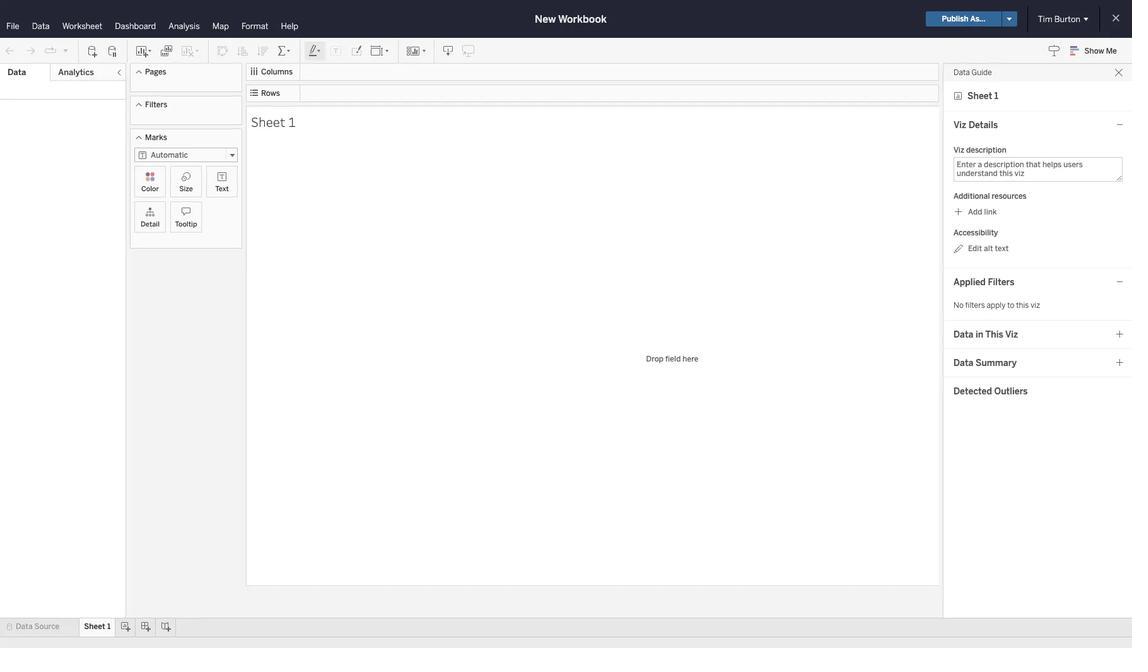 Task type: vqa. For each thing, say whether or not it's contained in the screenshot.
New Workbook
yes



Task type: locate. For each thing, give the bounding box(es) containing it.
1 up description
[[995, 91, 999, 101]]

data
[[32, 21, 50, 31], [8, 68, 26, 77], [954, 68, 970, 77], [16, 622, 33, 631]]

1 down the columns
[[288, 113, 296, 130]]

undo image
[[4, 44, 16, 57]]

2 vertical spatial 1
[[107, 622, 111, 631]]

analytics
[[58, 68, 94, 77]]

1 right source
[[107, 622, 111, 631]]

replay animation image
[[44, 44, 57, 57], [62, 46, 69, 54]]

here
[[683, 355, 699, 363]]

1 horizontal spatial sheet 1
[[251, 113, 296, 130]]

format workbook image
[[350, 44, 363, 57]]

file
[[6, 21, 19, 31]]

fit image
[[370, 44, 391, 57]]

size
[[179, 185, 193, 193]]

apply
[[987, 301, 1006, 310]]

source
[[34, 622, 59, 631]]

show/hide cards image
[[406, 44, 427, 57]]

this
[[1017, 301, 1029, 310]]

marks
[[145, 133, 167, 142]]

2 horizontal spatial sheet 1
[[968, 91, 999, 101]]

filters
[[145, 100, 167, 109]]

pause auto updates image
[[107, 44, 119, 57]]

format
[[242, 21, 269, 31]]

sheet 1 down rows
[[251, 113, 296, 130]]

no
[[954, 301, 964, 310]]

color
[[141, 185, 159, 193]]

viz
[[1031, 301, 1041, 310]]

0 horizontal spatial sheet
[[84, 622, 105, 631]]

duplicate image
[[160, 44, 173, 57]]

description
[[967, 146, 1007, 155]]

1 horizontal spatial 1
[[288, 113, 296, 130]]

0 vertical spatial 1
[[995, 91, 999, 101]]

show me
[[1085, 47, 1118, 56]]

1 vertical spatial 1
[[288, 113, 296, 130]]

download image
[[442, 44, 455, 57]]

sheet 1 down guide
[[968, 91, 999, 101]]

new data source image
[[86, 44, 99, 57]]

detail
[[141, 220, 160, 228]]

sheet 1 right source
[[84, 622, 111, 631]]

replay animation image right redo image
[[44, 44, 57, 57]]

1 horizontal spatial sheet
[[251, 113, 286, 130]]

additional resources
[[954, 192, 1027, 201]]

show me button
[[1065, 41, 1129, 61]]

data down undo "image"
[[8, 68, 26, 77]]

additional
[[954, 192, 990, 201]]

publish as...
[[942, 15, 986, 23]]

replay animation image up analytics
[[62, 46, 69, 54]]

show
[[1085, 47, 1105, 56]]

new workbook
[[535, 13, 607, 25]]

sheet down rows
[[251, 113, 286, 130]]

1 vertical spatial sheet 1
[[251, 113, 296, 130]]

data left guide
[[954, 68, 970, 77]]

sheet
[[968, 91, 993, 101], [251, 113, 286, 130], [84, 622, 105, 631]]

pages
[[145, 68, 166, 76]]

map
[[212, 21, 229, 31]]

0 vertical spatial sheet 1
[[968, 91, 999, 101]]

data guide
[[954, 68, 992, 77]]

data guide image
[[1048, 44, 1061, 57]]

guide
[[972, 68, 992, 77]]

analysis
[[169, 21, 200, 31]]

0 horizontal spatial sheet 1
[[84, 622, 111, 631]]

1 horizontal spatial replay animation image
[[62, 46, 69, 54]]

no filters apply to this viz
[[954, 301, 1041, 310]]

sheet right source
[[84, 622, 105, 631]]

sheet down guide
[[968, 91, 993, 101]]

2 horizontal spatial sheet
[[968, 91, 993, 101]]

2 vertical spatial sheet 1
[[84, 622, 111, 631]]

field
[[666, 355, 681, 363]]

swap rows and columns image
[[216, 44, 229, 57]]

viz description
[[954, 146, 1007, 155]]

sort descending image
[[257, 44, 269, 57]]

sheet 1
[[968, 91, 999, 101], [251, 113, 296, 130], [84, 622, 111, 631]]

1
[[995, 91, 999, 101], [288, 113, 296, 130], [107, 622, 111, 631]]

filters
[[966, 301, 986, 310]]



Task type: describe. For each thing, give the bounding box(es) containing it.
burton
[[1055, 14, 1081, 24]]

to use edit in desktop, save the workbook outside of personal space image
[[463, 44, 475, 57]]

help
[[281, 21, 298, 31]]

1 vertical spatial sheet
[[251, 113, 286, 130]]

columns
[[261, 68, 293, 76]]

totals image
[[277, 44, 292, 57]]

sort ascending image
[[237, 44, 249, 57]]

data up redo image
[[32, 21, 50, 31]]

tooltip
[[175, 220, 197, 228]]

tim burton
[[1038, 14, 1081, 24]]

dashboard
[[115, 21, 156, 31]]

data source
[[16, 622, 59, 631]]

resources
[[992, 192, 1027, 201]]

Viz description text field
[[954, 157, 1123, 182]]

highlight image
[[308, 44, 322, 57]]

me
[[1107, 47, 1118, 56]]

to
[[1008, 301, 1015, 310]]

worksheet
[[62, 21, 102, 31]]

clear sheet image
[[180, 44, 201, 57]]

new worksheet image
[[135, 44, 153, 57]]

2 vertical spatial sheet
[[84, 622, 105, 631]]

tim
[[1038, 14, 1053, 24]]

collapse image
[[115, 69, 123, 76]]

drop
[[647, 355, 664, 363]]

redo image
[[24, 44, 37, 57]]

0 vertical spatial sheet
[[968, 91, 993, 101]]

workbook
[[558, 13, 607, 25]]

rows
[[261, 89, 280, 98]]

2 horizontal spatial 1
[[995, 91, 999, 101]]

show labels image
[[330, 44, 343, 57]]

viz
[[954, 146, 965, 155]]

accessibility
[[954, 228, 999, 237]]

publish as... button
[[927, 11, 1002, 27]]

publish
[[942, 15, 969, 23]]

drop field here
[[647, 355, 699, 363]]

as...
[[971, 15, 986, 23]]

0 horizontal spatial 1
[[107, 622, 111, 631]]

0 horizontal spatial replay animation image
[[44, 44, 57, 57]]

new
[[535, 13, 556, 25]]

text
[[215, 185, 229, 193]]

data left source
[[16, 622, 33, 631]]



